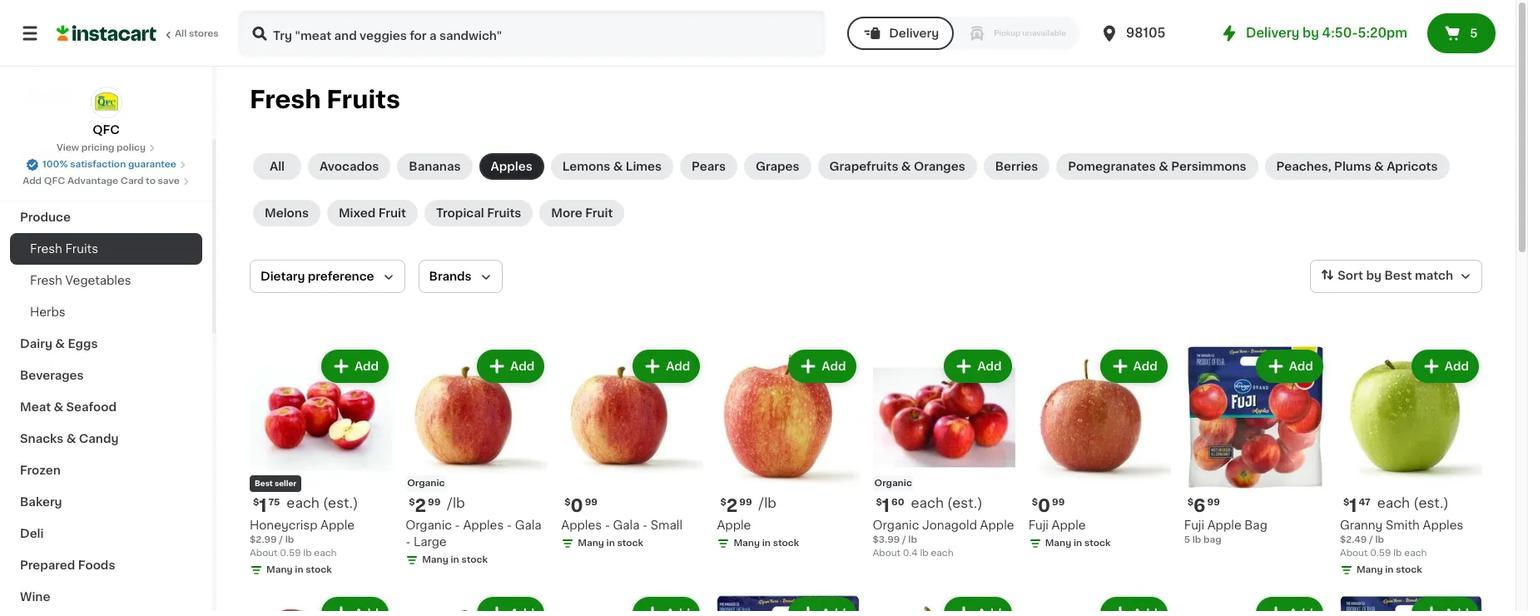 Task type: vqa. For each thing, say whether or not it's contained in the screenshot.
second Fuji from the right
yes



Task type: locate. For each thing, give the bounding box(es) containing it.
& left persimmons
[[1159, 161, 1169, 172]]

0 horizontal spatial 5
[[1185, 535, 1191, 545]]

each inside organic jonagold apple $3.99 / lb about 0.4 lb each
[[931, 549, 954, 558]]

each inside granny smith apples $2.49 / lb about 0.59 lb each
[[1405, 549, 1427, 558]]

thanksgiving
[[20, 180, 100, 192]]

0 vertical spatial 5
[[1471, 27, 1478, 39]]

1 99 from the left
[[428, 498, 441, 507]]

0 horizontal spatial delivery
[[889, 27, 939, 39]]

best match
[[1385, 270, 1454, 282]]

2 $ 0 99 from the left
[[1032, 497, 1065, 515]]

1 about from the left
[[250, 549, 278, 558]]

Search field
[[240, 12, 824, 55]]

about for granny
[[1340, 549, 1368, 558]]

1 $ 0 99 from the left
[[565, 497, 598, 515]]

0 vertical spatial fresh fruits
[[250, 87, 400, 112]]

qfc
[[93, 124, 120, 136], [44, 177, 65, 186]]

fresh up herbs
[[30, 275, 62, 286]]

by inside field
[[1367, 270, 1382, 282]]

0 horizontal spatial all
[[175, 29, 187, 38]]

fruit for mixed fruit
[[379, 207, 406, 219]]

2 vertical spatial fruits
[[65, 243, 98, 255]]

100%
[[43, 160, 68, 169]]

2 1 from the left
[[882, 497, 890, 515]]

0 vertical spatial by
[[1303, 27, 1320, 39]]

add for granny smith apples
[[1445, 361, 1470, 372]]

3 99 from the left
[[740, 498, 752, 507]]

about inside organic jonagold apple $3.99 / lb about 0.4 lb each
[[873, 549, 901, 558]]

3 $ from the left
[[565, 498, 571, 507]]

1 0 from the left
[[571, 497, 583, 515]]

1 vertical spatial fruits
[[487, 207, 522, 219]]

/ down granny
[[1370, 535, 1374, 545]]

0 horizontal spatial fuji
[[1029, 520, 1049, 531]]

2 horizontal spatial 1
[[1350, 497, 1358, 515]]

organic inside the organic - apples - gala - large
[[406, 520, 452, 531]]

4 99 from the left
[[1052, 498, 1065, 507]]

0 horizontal spatial best
[[255, 480, 273, 487]]

$ 0 99 up the fuji apple
[[1032, 497, 1065, 515]]

lemons & limes
[[563, 161, 662, 172]]

$ 0 99
[[565, 497, 598, 515], [1032, 497, 1065, 515]]

0 horizontal spatial 2
[[415, 497, 426, 515]]

2 0 from the left
[[1038, 497, 1051, 515]]

mixed
[[339, 207, 376, 219]]

fresh fruits
[[250, 87, 400, 112], [30, 243, 98, 255]]

each (est.) inside $1.47 each (estimated) 'element'
[[1378, 496, 1449, 510]]

3 apple from the left
[[980, 520, 1015, 531]]

/ for granny
[[1370, 535, 1374, 545]]

1 horizontal spatial 1
[[882, 497, 890, 515]]

1 vertical spatial 5
[[1185, 535, 1191, 545]]

7 $ from the left
[[1188, 498, 1194, 507]]

5 $ from the left
[[876, 498, 882, 507]]

0 horizontal spatial 0.59
[[280, 549, 301, 558]]

1 / from the left
[[279, 535, 283, 545]]

1 horizontal spatial each (est.)
[[911, 496, 983, 510]]

1 horizontal spatial all
[[270, 161, 285, 172]]

dairy & eggs
[[20, 338, 98, 350]]

1 horizontal spatial $ 0 99
[[1032, 497, 1065, 515]]

5
[[1471, 27, 1478, 39], [1185, 535, 1191, 545]]

0 up apples - gala - small
[[571, 497, 583, 515]]

$ 1 47
[[1344, 497, 1371, 515]]

0 horizontal spatial /
[[279, 535, 283, 545]]

6
[[1194, 497, 1206, 515]]

0 horizontal spatial qfc
[[44, 177, 65, 186]]

2 horizontal spatial (est.)
[[1414, 496, 1449, 510]]

1 horizontal spatial (est.)
[[948, 496, 983, 510]]

99 for apples - gala - small
[[585, 498, 598, 507]]

fruits up avocados link
[[327, 87, 400, 112]]

view
[[57, 143, 79, 152]]

each (est.) up jonagold
[[911, 496, 983, 510]]

0 horizontal spatial by
[[1303, 27, 1320, 39]]

(est.) inside $1.75 each (estimated) element
[[323, 496, 358, 510]]

in for apples - gala - small
[[607, 539, 615, 548]]

add
[[23, 177, 42, 186], [355, 361, 379, 372], [510, 361, 535, 372], [666, 361, 691, 372], [822, 361, 846, 372], [978, 361, 1002, 372], [1134, 361, 1158, 372], [1289, 361, 1314, 372], [1445, 361, 1470, 372]]

2 (est.) from the left
[[948, 496, 983, 510]]

2 each (est.) from the left
[[911, 496, 983, 510]]

fresh inside fresh vegetables link
[[30, 275, 62, 286]]

brands button
[[418, 260, 503, 293]]

brands
[[429, 271, 472, 282]]

2 99 from the left
[[585, 498, 598, 507]]

& for oranges
[[902, 161, 911, 172]]

98105
[[1127, 27, 1166, 39]]

each (est.) up 'smith'
[[1378, 496, 1449, 510]]

each down 'smith'
[[1405, 549, 1427, 558]]

buy it again link
[[10, 45, 202, 78]]

$ 2 99 for apple
[[721, 497, 752, 515]]

lists link
[[10, 78, 202, 112]]

2 for organic - apples - gala - large
[[415, 497, 426, 515]]

to
[[146, 177, 156, 186]]

(est.) for honeycrisp apple
[[323, 496, 358, 510]]

0 horizontal spatial $ 2 99
[[409, 497, 441, 515]]

fruits up fresh vegetables
[[65, 243, 98, 255]]

0 up the fuji apple
[[1038, 497, 1051, 515]]

0 horizontal spatial /lb
[[447, 496, 465, 510]]

47
[[1359, 498, 1371, 507]]

$
[[253, 498, 259, 507], [409, 498, 415, 507], [565, 498, 571, 507], [721, 498, 727, 507], [876, 498, 882, 507], [1032, 498, 1038, 507], [1188, 498, 1194, 507], [1344, 498, 1350, 507]]

1 horizontal spatial /
[[903, 535, 906, 545]]

add for apples - gala - small
[[666, 361, 691, 372]]

1 $ from the left
[[253, 498, 259, 507]]

1 horizontal spatial 5
[[1471, 27, 1478, 39]]

apple inside fuji apple bag 5 lb bag
[[1208, 520, 1242, 531]]

stock for apple
[[773, 539, 800, 548]]

1 fuji from the left
[[1029, 520, 1049, 531]]

2 /lb from the left
[[759, 496, 777, 510]]

lemons
[[563, 161, 611, 172]]

each (est.) for organic jonagold apple
[[911, 496, 983, 510]]

add button for organic jonagold apple
[[946, 351, 1011, 381]]

/ up 0.4 at the bottom right of page
[[903, 535, 906, 545]]

1 vertical spatial all
[[270, 161, 285, 172]]

about inside granny smith apples $2.49 / lb about 0.59 lb each
[[1340, 549, 1368, 558]]

$2.99
[[250, 535, 277, 545]]

5 apple from the left
[[1208, 520, 1242, 531]]

2 $ 2 99 from the left
[[721, 497, 752, 515]]

instacart logo image
[[57, 23, 157, 43]]

0 horizontal spatial about
[[250, 549, 278, 558]]

tropical
[[436, 207, 484, 219]]

1 gala from the left
[[515, 520, 542, 531]]

1 horizontal spatial 0
[[1038, 497, 1051, 515]]

1 vertical spatial qfc
[[44, 177, 65, 186]]

delivery inside button
[[889, 27, 939, 39]]

(est.) for granny smith apples
[[1414, 496, 1449, 510]]

& left candy
[[66, 433, 76, 445]]

each (est.) up honeycrisp apple $2.99 / lb about 0.59 lb each
[[287, 496, 358, 510]]

about down $2.49
[[1340, 549, 1368, 558]]

1 horizontal spatial $2.99 per pound element
[[717, 496, 860, 517]]

$ 0 99 for fuji
[[1032, 497, 1065, 515]]

1 horizontal spatial about
[[873, 549, 901, 558]]

add button for honeycrisp apple
[[323, 351, 387, 381]]

each down $1.75 each (estimated) element
[[314, 549, 337, 558]]

/lb for organic - apples - gala - large
[[447, 496, 465, 510]]

best left match
[[1385, 270, 1413, 282]]

(est.) up 'smith'
[[1414, 496, 1449, 510]]

apple for honeycrisp apple $2.99 / lb about 0.59 lb each
[[321, 520, 355, 531]]

(est.) inside $1.60 each (estimated) element
[[948, 496, 983, 510]]

5:20pm
[[1358, 27, 1408, 39]]

about down $3.99
[[873, 549, 901, 558]]

each up 'smith'
[[1378, 496, 1411, 510]]

1 $2.99 per pound element from the left
[[406, 496, 548, 517]]

plums
[[1335, 161, 1372, 172]]

2 vertical spatial fresh
[[30, 275, 62, 286]]

bag
[[1204, 535, 1222, 545]]

pears
[[692, 161, 726, 172]]

organic - apples - gala - large
[[406, 520, 542, 548]]

gala inside the organic - apples - gala - large
[[515, 520, 542, 531]]

best left seller at the left of the page
[[255, 480, 273, 487]]

75
[[269, 498, 280, 507]]

by right sort
[[1367, 270, 1382, 282]]

add for fuji apple bag
[[1289, 361, 1314, 372]]

2 horizontal spatial each (est.)
[[1378, 496, 1449, 510]]

& right meat
[[54, 401, 63, 413]]

0 horizontal spatial each (est.)
[[287, 496, 358, 510]]

1 horizontal spatial 0.59
[[1371, 549, 1392, 558]]

0 vertical spatial qfc
[[93, 124, 120, 136]]

product group
[[250, 346, 392, 580], [406, 346, 548, 570], [561, 346, 704, 554], [717, 346, 860, 554], [873, 346, 1016, 560], [1029, 346, 1171, 554], [1185, 346, 1327, 547], [1340, 346, 1483, 580], [250, 594, 392, 611], [406, 594, 548, 611], [561, 594, 704, 611], [717, 594, 860, 611], [873, 594, 1016, 611], [1029, 594, 1171, 611], [1185, 594, 1327, 611], [1340, 594, 1483, 611]]

wine
[[20, 591, 50, 603]]

(est.) up honeycrisp apple $2.99 / lb about 0.59 lb each
[[323, 496, 358, 510]]

fuji inside fuji apple bag 5 lb bag
[[1185, 520, 1205, 531]]

thanksgiving link
[[10, 170, 202, 202]]

all inside "link"
[[175, 29, 187, 38]]

& right the plums
[[1375, 161, 1385, 172]]

5 99 from the left
[[1208, 498, 1221, 507]]

in for organic - apples - gala - large
[[451, 555, 459, 565]]

3 add button from the left
[[635, 351, 699, 381]]

fuji for fuji apple bag 5 lb bag
[[1185, 520, 1205, 531]]

fresh for fresh vegetables link
[[30, 275, 62, 286]]

0.59
[[280, 549, 301, 558], [1371, 549, 1392, 558]]

1 fruit from the left
[[379, 207, 406, 219]]

product group containing 6
[[1185, 346, 1327, 547]]

& left oranges
[[902, 161, 911, 172]]

$ 0 99 up apples - gala - small
[[565, 497, 598, 515]]

1 horizontal spatial gala
[[613, 520, 640, 531]]

6 add button from the left
[[1102, 351, 1166, 381]]

1 inside 'element'
[[1350, 497, 1358, 515]]

0.59 down honeycrisp
[[280, 549, 301, 558]]

8 $ from the left
[[1344, 498, 1350, 507]]

berries
[[996, 161, 1039, 172]]

grapes
[[756, 161, 800, 172]]

seafood
[[66, 401, 117, 413]]

5 add button from the left
[[946, 351, 1011, 381]]

& left limes
[[613, 161, 623, 172]]

99 inside $ 6 99
[[1208, 498, 1221, 507]]

1 left the 60
[[882, 497, 890, 515]]

each (est.)
[[287, 496, 358, 510], [911, 496, 983, 510], [1378, 496, 1449, 510]]

2 fuji from the left
[[1185, 520, 1205, 531]]

delivery button
[[848, 17, 954, 50]]

grapefruits
[[830, 161, 899, 172]]

all left stores
[[175, 29, 187, 38]]

1 0.59 from the left
[[280, 549, 301, 558]]

1 horizontal spatial 2
[[727, 497, 738, 515]]

apricots
[[1387, 161, 1438, 172]]

2 gala from the left
[[613, 520, 640, 531]]

2 / from the left
[[903, 535, 906, 545]]

/ inside granny smith apples $2.49 / lb about 0.59 lb each
[[1370, 535, 1374, 545]]

avocados
[[320, 161, 379, 172]]

apples inside granny smith apples $2.49 / lb about 0.59 lb each
[[1423, 520, 1464, 531]]

0 horizontal spatial $2.99 per pound element
[[406, 496, 548, 517]]

fruits
[[327, 87, 400, 112], [487, 207, 522, 219], [65, 243, 98, 255]]

0 horizontal spatial $ 0 99
[[565, 497, 598, 515]]

(est.) up jonagold
[[948, 496, 983, 510]]

$ 2 99 for organic - apples - gala - large
[[409, 497, 441, 515]]

sort by
[[1338, 270, 1382, 282]]

0.4
[[903, 549, 918, 558]]

each
[[287, 496, 320, 510], [911, 496, 944, 510], [1378, 496, 1411, 510], [314, 549, 337, 558], [931, 549, 954, 558], [1405, 549, 1427, 558]]

1 vertical spatial best
[[255, 480, 273, 487]]

2 $ from the left
[[409, 498, 415, 507]]

0 horizontal spatial 0
[[571, 497, 583, 515]]

add button for fuji apple bag
[[1258, 351, 1322, 381]]

1 /lb from the left
[[447, 496, 465, 510]]

2
[[415, 497, 426, 515], [727, 497, 738, 515]]

1 vertical spatial fresh
[[30, 243, 62, 255]]

each (est.) inside $1.75 each (estimated) element
[[287, 496, 358, 510]]

1 1 from the left
[[259, 497, 267, 515]]

$1.47 each (estimated) element
[[1340, 496, 1483, 517]]

2 0.59 from the left
[[1371, 549, 1392, 558]]

0 horizontal spatial (est.)
[[323, 496, 358, 510]]

99
[[428, 498, 441, 507], [585, 498, 598, 507], [740, 498, 752, 507], [1052, 498, 1065, 507], [1208, 498, 1221, 507]]

delivery by 4:50-5:20pm link
[[1220, 23, 1408, 43]]

1 horizontal spatial $ 2 99
[[721, 497, 752, 515]]

0 vertical spatial best
[[1385, 270, 1413, 282]]

$ inside $ 1 75
[[253, 498, 259, 507]]

&
[[613, 161, 623, 172], [902, 161, 911, 172], [1159, 161, 1169, 172], [1375, 161, 1385, 172], [55, 338, 65, 350], [54, 401, 63, 413], [66, 433, 76, 445]]

fresh down produce
[[30, 243, 62, 255]]

4 add button from the left
[[790, 351, 855, 381]]

fruit right mixed
[[379, 207, 406, 219]]

1 horizontal spatial best
[[1385, 270, 1413, 282]]

5 inside fuji apple bag 5 lb bag
[[1185, 535, 1191, 545]]

7 add button from the left
[[1258, 351, 1322, 381]]

by left '4:50-'
[[1303, 27, 1320, 39]]

about for organic
[[873, 549, 901, 558]]

delivery for delivery by 4:50-5:20pm
[[1247, 27, 1300, 39]]

preference
[[308, 271, 374, 282]]

2 apple from the left
[[717, 520, 751, 531]]

(est.)
[[323, 496, 358, 510], [948, 496, 983, 510], [1414, 496, 1449, 510]]

many for organic - apples - gala - large
[[422, 555, 449, 565]]

0 vertical spatial fresh
[[250, 87, 321, 112]]

1 (est.) from the left
[[323, 496, 358, 510]]

about inside honeycrisp apple $2.99 / lb about 0.59 lb each
[[250, 549, 278, 558]]

each inside honeycrisp apple $2.99 / lb about 0.59 lb each
[[314, 549, 337, 558]]

1 horizontal spatial fuji
[[1185, 520, 1205, 531]]

peaches, plums & apricots
[[1277, 161, 1438, 172]]

100% satisfaction guarantee
[[43, 160, 176, 169]]

1 left 75
[[259, 497, 267, 515]]

bag
[[1245, 520, 1268, 531]]

2 2 from the left
[[727, 497, 738, 515]]

qfc down 100%
[[44, 177, 65, 186]]

0 for fuji
[[1038, 497, 1051, 515]]

granny
[[1340, 520, 1383, 531]]

0 horizontal spatial fruit
[[379, 207, 406, 219]]

seller
[[275, 480, 297, 487]]

buy it again
[[47, 56, 117, 67]]

each (est.) inside $1.60 each (estimated) element
[[911, 496, 983, 510]]

2 about from the left
[[873, 549, 901, 558]]

1 each (est.) from the left
[[287, 496, 358, 510]]

4 apple from the left
[[1052, 520, 1086, 531]]

$ 0 99 for apples
[[565, 497, 598, 515]]

None search field
[[238, 10, 826, 57]]

2 add button from the left
[[479, 351, 543, 381]]

3 about from the left
[[1340, 549, 1368, 558]]

2 horizontal spatial fruits
[[487, 207, 522, 219]]

best
[[1385, 270, 1413, 282], [255, 480, 273, 487]]

add qfc advantage card to save
[[23, 177, 180, 186]]

5 button
[[1428, 13, 1496, 53]]

fresh up all link
[[250, 87, 321, 112]]

3 / from the left
[[1370, 535, 1374, 545]]

mixed fruit
[[339, 207, 406, 219]]

/ inside organic jonagold apple $3.99 / lb about 0.4 lb each
[[903, 535, 906, 545]]

3 (est.) from the left
[[1414, 496, 1449, 510]]

0 vertical spatial all
[[175, 29, 187, 38]]

2 horizontal spatial about
[[1340, 549, 1368, 558]]

about down '$2.99'
[[250, 549, 278, 558]]

many in stock for fuji apple
[[1045, 539, 1111, 548]]

qfc logo image
[[90, 87, 122, 118]]

1 left the 47 at the bottom
[[1350, 497, 1358, 515]]

card
[[121, 177, 144, 186]]

many in stock for apples - gala - small
[[578, 539, 644, 548]]

deli
[[20, 528, 44, 540]]

0 horizontal spatial 1
[[259, 497, 267, 515]]

pomegranates & persimmons
[[1069, 161, 1247, 172]]

2 fruit from the left
[[585, 207, 613, 219]]

0 horizontal spatial fresh fruits
[[30, 243, 98, 255]]

berries link
[[984, 153, 1050, 180]]

frozen link
[[10, 455, 202, 486]]

each down jonagold
[[931, 549, 954, 558]]

& left eggs
[[55, 338, 65, 350]]

by for delivery
[[1303, 27, 1320, 39]]

large
[[414, 536, 447, 548]]

0.59 down granny
[[1371, 549, 1392, 558]]

3 each (est.) from the left
[[1378, 496, 1449, 510]]

$2.99 per pound element
[[406, 496, 548, 517], [717, 496, 860, 517]]

100% satisfaction guarantee button
[[26, 155, 186, 172]]

1 horizontal spatial fruit
[[585, 207, 613, 219]]

fresh vegetables
[[30, 275, 131, 286]]

1
[[259, 497, 267, 515], [882, 497, 890, 515], [1350, 497, 1358, 515]]

3 1 from the left
[[1350, 497, 1358, 515]]

2 horizontal spatial /
[[1370, 535, 1374, 545]]

1 apple from the left
[[321, 520, 355, 531]]

1 add button from the left
[[323, 351, 387, 381]]

0 vertical spatial fruits
[[327, 87, 400, 112]]

fruit right more
[[585, 207, 613, 219]]

0 horizontal spatial gala
[[515, 520, 542, 531]]

each right the 60
[[911, 496, 944, 510]]

deli link
[[10, 518, 202, 550]]

many
[[578, 539, 604, 548], [734, 539, 760, 548], [1045, 539, 1072, 548], [422, 555, 449, 565], [266, 565, 293, 575], [1357, 565, 1383, 575]]

1 vertical spatial by
[[1367, 270, 1382, 282]]

by
[[1303, 27, 1320, 39], [1367, 270, 1382, 282]]

add button for granny smith apples
[[1414, 351, 1478, 381]]

/
[[279, 535, 283, 545], [903, 535, 906, 545], [1370, 535, 1374, 545]]

(est.) inside $1.47 each (estimated) 'element'
[[1414, 496, 1449, 510]]

2 $2.99 per pound element from the left
[[717, 496, 860, 517]]

1 horizontal spatial delivery
[[1247, 27, 1300, 39]]

/ down honeycrisp
[[279, 535, 283, 545]]

add button for apples - gala - small
[[635, 351, 699, 381]]

8 add button from the left
[[1414, 351, 1478, 381]]

fresh fruits up fresh vegetables
[[30, 243, 98, 255]]

best inside field
[[1385, 270, 1413, 282]]

add for organic jonagold apple
[[978, 361, 1002, 372]]

wine link
[[10, 581, 202, 611]]

1 2 from the left
[[415, 497, 426, 515]]

1 horizontal spatial /lb
[[759, 496, 777, 510]]

fuji for fuji apple
[[1029, 520, 1049, 531]]

$ inside $ 6 99
[[1188, 498, 1194, 507]]

-
[[455, 520, 460, 531], [507, 520, 512, 531], [605, 520, 610, 531], [643, 520, 648, 531], [406, 536, 411, 548]]

stock for apples - gala - small
[[617, 539, 644, 548]]

add for fuji apple
[[1134, 361, 1158, 372]]

more fruit link
[[540, 200, 625, 226]]

many in stock
[[578, 539, 644, 548], [734, 539, 800, 548], [1045, 539, 1111, 548], [422, 555, 488, 565], [266, 565, 332, 575], [1357, 565, 1423, 575]]

qfc up view pricing policy link
[[93, 124, 120, 136]]

1 horizontal spatial by
[[1367, 270, 1382, 282]]

fresh inside fresh fruits link
[[30, 243, 62, 255]]

0 horizontal spatial fruits
[[65, 243, 98, 255]]

apple inside honeycrisp apple $2.99 / lb about 0.59 lb each
[[321, 520, 355, 531]]

& for candy
[[66, 433, 76, 445]]

fresh fruits up avocados
[[250, 87, 400, 112]]

add button inside product 'group'
[[1258, 351, 1322, 381]]

1 horizontal spatial fruits
[[327, 87, 400, 112]]

all up melons link
[[270, 161, 285, 172]]

by for sort
[[1367, 270, 1382, 282]]

1 $ 2 99 from the left
[[409, 497, 441, 515]]

fruits right tropical
[[487, 207, 522, 219]]



Task type: describe. For each thing, give the bounding box(es) containing it.
all for all stores
[[175, 29, 187, 38]]

policy
[[117, 143, 146, 152]]

& for persimmons
[[1159, 161, 1169, 172]]

each inside 'element'
[[1378, 496, 1411, 510]]

many for apple
[[734, 539, 760, 548]]

$ 1 60
[[876, 497, 905, 515]]

many in stock for organic - apples - gala - large
[[422, 555, 488, 565]]

apple inside organic jonagold apple $3.99 / lb about 0.4 lb each
[[980, 520, 1015, 531]]

many for fuji apple
[[1045, 539, 1072, 548]]

lemons & limes link
[[551, 153, 674, 180]]

fresh fruits link
[[10, 233, 202, 265]]

organic inside organic jonagold apple $3.99 / lb about 0.4 lb each
[[873, 520, 920, 531]]

qfc link
[[90, 87, 122, 138]]

$ 1 75
[[253, 497, 280, 515]]

sort
[[1338, 270, 1364, 282]]

apples link
[[479, 153, 544, 180]]

add for organic - apples - gala - large
[[510, 361, 535, 372]]

dairy & eggs link
[[10, 328, 202, 360]]

fresh vegetables link
[[10, 265, 202, 296]]

add button for apple
[[790, 351, 855, 381]]

& inside 'link'
[[1375, 161, 1385, 172]]

candy
[[79, 433, 119, 445]]

many in stock for apple
[[734, 539, 800, 548]]

it
[[73, 56, 81, 67]]

meat & seafood
[[20, 401, 117, 413]]

again
[[84, 56, 117, 67]]

stock for fuji apple
[[1085, 539, 1111, 548]]

view pricing policy
[[57, 143, 146, 152]]

1 horizontal spatial fresh fruits
[[250, 87, 400, 112]]

apples - gala - small
[[561, 520, 683, 531]]

60
[[892, 498, 905, 507]]

save
[[158, 177, 180, 186]]

granny smith apples $2.49 / lb about 0.59 lb each
[[1340, 520, 1464, 558]]

advantage
[[67, 177, 118, 186]]

honeycrisp apple $2.99 / lb about 0.59 lb each
[[250, 520, 355, 558]]

meat & seafood link
[[10, 391, 202, 423]]

in for apple
[[762, 539, 771, 548]]

$ inside $ 1 60
[[876, 498, 882, 507]]

dietary preference button
[[250, 260, 405, 293]]

1 for organic jonagold apple
[[882, 497, 890, 515]]

in for fuji apple
[[1074, 539, 1083, 548]]

eggs
[[68, 338, 98, 350]]

grapefruits & oranges link
[[818, 153, 977, 180]]

persimmons
[[1172, 161, 1247, 172]]

service type group
[[848, 17, 1080, 50]]

$2.99 per pound element for organic - apples - gala - large
[[406, 496, 548, 517]]

add for apple
[[822, 361, 846, 372]]

(est.) for organic jonagold apple
[[948, 496, 983, 510]]

guarantee
[[128, 160, 176, 169]]

99 for fuji apple bag
[[1208, 498, 1221, 507]]

herbs
[[30, 306, 65, 318]]

apple for fuji apple
[[1052, 520, 1086, 531]]

herbs link
[[10, 296, 202, 328]]

beverages
[[20, 370, 84, 381]]

1 for granny smith apples
[[1350, 497, 1358, 515]]

lists
[[47, 89, 75, 101]]

produce
[[20, 211, 71, 223]]

delivery by 4:50-5:20pm
[[1247, 27, 1408, 39]]

snacks & candy
[[20, 433, 119, 445]]

4:50-
[[1323, 27, 1358, 39]]

many for apples - gala - small
[[578, 539, 604, 548]]

limes
[[626, 161, 662, 172]]

$2.99 per pound element for apple
[[717, 496, 860, 517]]

pears link
[[680, 153, 738, 180]]

98105 button
[[1100, 10, 1200, 57]]

0.59 inside honeycrisp apple $2.99 / lb about 0.59 lb each
[[280, 549, 301, 558]]

avocados link
[[308, 153, 391, 180]]

pomegranates & persimmons link
[[1057, 153, 1259, 180]]

bananas
[[409, 161, 461, 172]]

apple for fuji apple bag 5 lb bag
[[1208, 520, 1242, 531]]

1 horizontal spatial qfc
[[93, 124, 120, 136]]

peaches,
[[1277, 161, 1332, 172]]

$ inside $ 1 47
[[1344, 498, 1350, 507]]

& for seafood
[[54, 401, 63, 413]]

smith
[[1386, 520, 1420, 531]]

add button for organic - apples - gala - large
[[479, 351, 543, 381]]

fresh for fresh fruits link
[[30, 243, 62, 255]]

$ 6 99
[[1188, 497, 1221, 515]]

/ inside honeycrisp apple $2.99 / lb about 0.59 lb each
[[279, 535, 283, 545]]

mixed fruit link
[[327, 200, 418, 226]]

Best match Sort by field
[[1311, 260, 1483, 293]]

fuji apple
[[1029, 520, 1086, 531]]

peaches, plums & apricots link
[[1265, 153, 1450, 180]]

prepared
[[20, 560, 75, 571]]

& for limes
[[613, 161, 623, 172]]

add qfc advantage card to save link
[[23, 175, 190, 188]]

view pricing policy link
[[57, 142, 156, 155]]

each (est.) for granny smith apples
[[1378, 496, 1449, 510]]

0.59 inside granny smith apples $2.49 / lb about 0.59 lb each
[[1371, 549, 1392, 558]]

$3.99
[[873, 535, 900, 545]]

apples inside the organic - apples - gala - large
[[463, 520, 504, 531]]

all stores
[[175, 29, 219, 38]]

add button for fuji apple
[[1102, 351, 1166, 381]]

/ for organic
[[903, 535, 906, 545]]

grapes link
[[744, 153, 812, 180]]

lb inside fuji apple bag 5 lb bag
[[1193, 535, 1202, 545]]

best for best seller
[[255, 480, 273, 487]]

fruit for more fruit
[[585, 207, 613, 219]]

vegetables
[[65, 275, 131, 286]]

melons
[[265, 207, 309, 219]]

jonagold
[[923, 520, 978, 531]]

prepared foods link
[[10, 550, 202, 581]]

$1.75 each (estimated) element
[[250, 496, 392, 517]]

stock for organic - apples - gala - large
[[462, 555, 488, 565]]

5 inside the 5 button
[[1471, 27, 1478, 39]]

match
[[1415, 270, 1454, 282]]

add for honeycrisp apple
[[355, 361, 379, 372]]

recipes link
[[10, 138, 202, 170]]

all link
[[253, 153, 301, 180]]

4 $ from the left
[[721, 498, 727, 507]]

all stores link
[[57, 10, 220, 57]]

2 for apple
[[727, 497, 738, 515]]

bakery
[[20, 496, 62, 508]]

6 $ from the left
[[1032, 498, 1038, 507]]

$1.60 each (estimated) element
[[873, 496, 1016, 517]]

satisfaction
[[70, 160, 126, 169]]

best for best match
[[1385, 270, 1413, 282]]

/lb for apple
[[759, 496, 777, 510]]

1 vertical spatial fresh fruits
[[30, 243, 98, 255]]

delivery for delivery
[[889, 27, 939, 39]]

1 for honeycrisp apple
[[259, 497, 267, 515]]

more fruit
[[552, 207, 613, 219]]

each down seller at the left of the page
[[287, 496, 320, 510]]

& for eggs
[[55, 338, 65, 350]]

oranges
[[914, 161, 966, 172]]

all for all
[[270, 161, 285, 172]]

foods
[[78, 560, 115, 571]]

dietary preference
[[261, 271, 374, 282]]

best seller
[[255, 480, 297, 487]]

honeycrisp
[[250, 520, 318, 531]]

each (est.) for honeycrisp apple
[[287, 496, 358, 510]]

produce link
[[10, 202, 202, 233]]

0 for apples
[[571, 497, 583, 515]]

99 for fuji apple
[[1052, 498, 1065, 507]]



